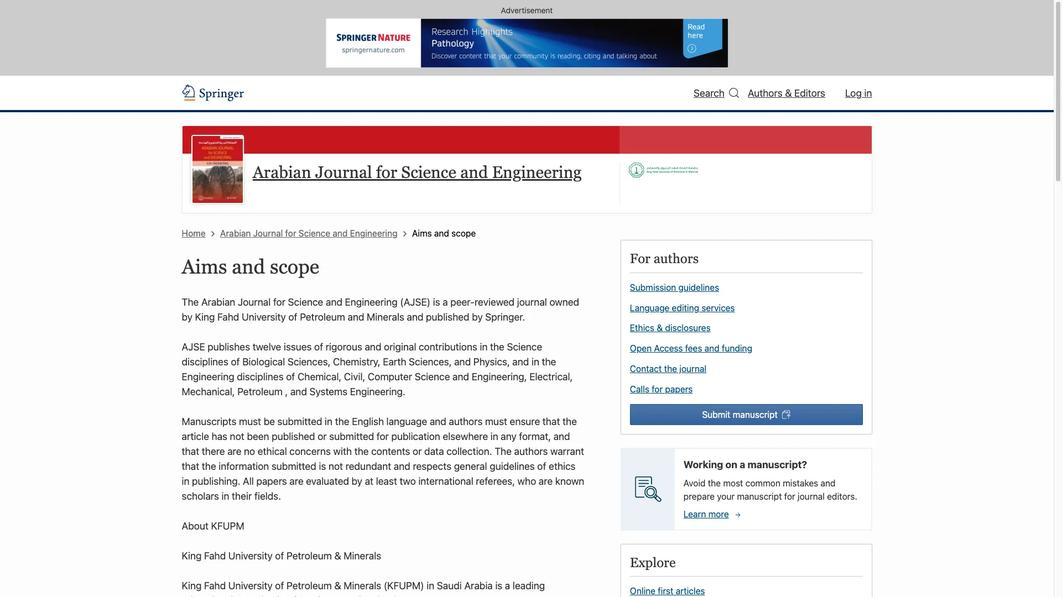 Task type: locate. For each thing, give the bounding box(es) containing it.
manuscript
[[733, 410, 778, 420], [738, 492, 783, 502]]

guidelines up the editing
[[679, 283, 720, 293]]

1 vertical spatial not
[[329, 461, 343, 473]]

& up science
[[335, 581, 341, 592]]

1 horizontal spatial aims
[[412, 229, 432, 239]]

online
[[630, 587, 656, 597]]

calls
[[630, 385, 650, 395]]

or down the publication
[[413, 446, 422, 458]]

in left their
[[222, 491, 229, 503]]

two
[[400, 476, 416, 488]]

submitted up with
[[330, 431, 374, 443]]

learn more link
[[684, 508, 743, 521]]

by left at
[[352, 476, 363, 488]]

minerals up the original
[[367, 312, 405, 323]]

explore
[[630, 556, 676, 571]]

mistakes
[[783, 479, 819, 489]]

0 horizontal spatial not
[[230, 431, 245, 443]]

the left english at the left of the page
[[335, 416, 350, 428]]

must up any
[[485, 416, 508, 428]]

1 horizontal spatial published
[[426, 312, 470, 323]]

1 vertical spatial published
[[272, 431, 315, 443]]

published down peer-
[[426, 312, 470, 323]]

minerals
[[367, 312, 405, 323], [344, 551, 381, 562], [344, 581, 381, 592]]

1 horizontal spatial not
[[329, 461, 343, 473]]

0 vertical spatial fahd
[[218, 312, 239, 323]]

calls for papers
[[630, 385, 693, 395]]

1 vertical spatial submitted
[[330, 431, 374, 443]]

submitted
[[278, 416, 322, 428], [330, 431, 374, 443], [272, 461, 317, 473]]

1 vertical spatial scope
[[270, 256, 320, 279]]

submission
[[630, 283, 677, 293]]

open
[[630, 344, 652, 354]]

0 horizontal spatial aims
[[182, 256, 227, 279]]

arabian inside the arabian journal for science and engineering (ajse) is  a peer-reviewed journal owned by king fahd university of petroleum and minerals and published by springer.
[[201, 297, 235, 308]]

must up been
[[239, 416, 261, 428]]

authors up submission guidelines link
[[654, 251, 699, 266]]

earth
[[383, 356, 407, 368]]

0 vertical spatial manuscript
[[733, 410, 778, 420]]

engineering inside the arabian journal for science and engineering (ajse) is  a peer-reviewed journal owned by king fahd university of petroleum and minerals and published by springer.
[[345, 297, 398, 308]]

1 vertical spatial aims and scope
[[182, 256, 320, 279]]

in inside king fahd university of petroleum & minerals (kfupm) in saudi arabia is a leading educational organization for science and technology.
[[427, 581, 435, 592]]

been
[[247, 431, 269, 443]]

is inside king fahd university of petroleum & minerals (kfupm) in saudi arabia is a leading educational organization for science and technology.
[[496, 581, 503, 592]]

minerals inside king fahd university of petroleum & minerals (kfupm) in saudi arabia is a leading educational organization for science and technology.
[[344, 581, 381, 592]]

sciences, up the chemical,
[[288, 356, 331, 368]]

1 vertical spatial the
[[495, 446, 512, 458]]

are left no
[[228, 446, 242, 458]]

0 horizontal spatial authors
[[449, 416, 483, 428]]

authors
[[748, 87, 783, 99]]

1 horizontal spatial is
[[433, 297, 440, 308]]

mechanical,
[[182, 386, 235, 398]]

0 vertical spatial journal
[[517, 297, 547, 308]]

fahd
[[218, 312, 239, 323], [204, 551, 226, 562], [204, 581, 226, 592]]

king fahd university of petroleum & minerals (kfupm) in saudi arabia is a leading educational organization for science and technology.
[[182, 581, 545, 598]]

2 horizontal spatial a
[[740, 460, 746, 471]]

journal
[[316, 163, 372, 182], [253, 229, 283, 239], [238, 297, 271, 308]]

in up electrical,
[[532, 356, 540, 368]]

by
[[182, 312, 193, 323], [472, 312, 483, 323], [352, 476, 363, 488]]

of inside king fahd university of petroleum & minerals (kfupm) in saudi arabia is a leading educational organization for science and technology.
[[275, 581, 284, 592]]

all
[[243, 476, 254, 488]]

is inside the arabian journal for science and engineering (ajse) is  a peer-reviewed journal owned by king fahd university of petroleum and minerals and published by springer.
[[433, 297, 440, 308]]

2 horizontal spatial authors
[[654, 251, 699, 266]]

minerals up technology.
[[344, 581, 381, 592]]

0 horizontal spatial papers
[[257, 476, 287, 488]]

reviewed
[[475, 297, 515, 308]]

who
[[518, 476, 537, 488]]

1 vertical spatial university
[[229, 551, 273, 562]]

in down systems
[[325, 416, 333, 428]]

0 vertical spatial journal
[[316, 163, 372, 182]]

respects
[[413, 461, 452, 473]]

redundant
[[346, 461, 391, 473]]

journal up springer.
[[517, 297, 547, 308]]

2 horizontal spatial is
[[496, 581, 503, 592]]

1 vertical spatial arabian journal for science and engineering
[[220, 229, 398, 239]]

2 vertical spatial a
[[505, 581, 511, 592]]

0 horizontal spatial sciences,
[[288, 356, 331, 368]]

scholars
[[182, 491, 219, 503]]

0 horizontal spatial a
[[443, 297, 448, 308]]

contact the journal link
[[630, 364, 707, 374]]

papers up fields.
[[257, 476, 287, 488]]

is right (ajse)
[[433, 297, 440, 308]]

the up physics,
[[490, 341, 505, 353]]

0 vertical spatial minerals
[[367, 312, 405, 323]]

journal inside the arabian journal for science and engineering (ajse) is  a peer-reviewed journal owned by king fahd university of petroleum and minerals and published by springer.
[[238, 297, 271, 308]]

disciplines
[[182, 356, 229, 368], [237, 371, 284, 383]]

and inside king fahd university of petroleum & minerals (kfupm) in saudi arabia is a leading educational organization for science and technology.
[[345, 596, 361, 598]]

1 horizontal spatial by
[[352, 476, 363, 488]]

manuscript down common in the bottom right of the page
[[738, 492, 783, 502]]

university up twelve
[[242, 312, 286, 323]]

journal
[[517, 297, 547, 308], [680, 364, 707, 374], [798, 492, 825, 502]]

advertisement region
[[326, 18, 729, 68]]

journal down mistakes
[[798, 492, 825, 502]]

king for king fahd university of petroleum & minerals (kfupm) in saudi arabia is a leading educational organization for science and technology.
[[182, 581, 202, 592]]

1 horizontal spatial sciences,
[[409, 356, 452, 368]]

in left any
[[491, 431, 499, 443]]

2 vertical spatial that
[[182, 461, 199, 473]]

king up the ajse
[[195, 312, 215, 323]]

fahd up educational
[[204, 581, 226, 592]]

fahd inside king fahd university of petroleum & minerals (kfupm) in saudi arabia is a leading educational organization for science and technology.
[[204, 581, 226, 592]]

(kfupm)
[[384, 581, 424, 592]]

any
[[501, 431, 517, 443]]

is up 'evaluated'
[[319, 461, 326, 473]]

0 horizontal spatial aims and scope
[[182, 256, 320, 279]]

papers
[[666, 385, 693, 395], [257, 476, 287, 488]]

is right arabia
[[496, 581, 503, 592]]

university up organization
[[229, 581, 273, 592]]

1 vertical spatial authors
[[449, 416, 483, 428]]

0 vertical spatial university
[[242, 312, 286, 323]]

or up concerns
[[318, 431, 327, 443]]

there
[[202, 446, 225, 458]]

papers inside manuscripts must be submitted in the english language and authors must ensure that the article has not been published or submitted for publication elsewhere in any format, and that there are no ethical concerns with the contents or data collection. the authors warrant that the information submitted is not redundant and respects general guidelines of ethics in publishing. all papers are evaluated by at least two international referees, who are known scholars in their fields.
[[257, 476, 287, 488]]

2 horizontal spatial journal
[[798, 492, 825, 502]]

1 horizontal spatial papers
[[666, 385, 693, 395]]

2 vertical spatial is
[[496, 581, 503, 592]]

0 vertical spatial a
[[443, 297, 448, 308]]

a
[[443, 297, 448, 308], [740, 460, 746, 471], [505, 581, 511, 592]]

manuscript right the submit
[[733, 410, 778, 420]]

aims and scope
[[412, 229, 476, 239], [182, 256, 320, 279]]

not
[[230, 431, 245, 443], [329, 461, 343, 473]]

(ajse)
[[400, 297, 431, 308]]

1 vertical spatial minerals
[[344, 551, 381, 562]]

the inside avoid the most common mistakes and prepare your manuscript for journal editors.
[[708, 479, 721, 489]]

0 horizontal spatial must
[[239, 416, 261, 428]]

are left 'evaluated'
[[290, 476, 304, 488]]

1 vertical spatial manuscript
[[738, 492, 783, 502]]

king down about
[[182, 551, 202, 562]]

disciplines down biological
[[237, 371, 284, 383]]

that down "article"
[[182, 446, 199, 458]]

not right "has"
[[230, 431, 245, 443]]

are
[[228, 446, 242, 458], [290, 476, 304, 488], [539, 476, 553, 488]]

0 horizontal spatial journal
[[517, 297, 547, 308]]

1 vertical spatial is
[[319, 461, 326, 473]]

authors up elsewhere
[[449, 416, 483, 428]]

and inside avoid the most common mistakes and prepare your manuscript for journal editors.
[[821, 479, 836, 489]]

0 vertical spatial or
[[318, 431, 327, 443]]

issues
[[284, 341, 312, 353]]

disciplines down the ajse
[[182, 356, 229, 368]]

elsewhere
[[443, 431, 488, 443]]

0 horizontal spatial guidelines
[[490, 461, 535, 473]]

open access fees and funding link
[[630, 344, 753, 354]]

english
[[352, 416, 384, 428]]

1 horizontal spatial disciplines
[[237, 371, 284, 383]]

in
[[865, 87, 873, 99], [480, 341, 488, 353], [532, 356, 540, 368], [325, 416, 333, 428], [491, 431, 499, 443], [182, 476, 190, 488], [222, 491, 229, 503], [427, 581, 435, 592]]

2 vertical spatial authors
[[515, 446, 548, 458]]

0 vertical spatial king
[[195, 312, 215, 323]]

in right log
[[865, 87, 873, 99]]

authors down format,
[[515, 446, 548, 458]]

evaluated
[[306, 476, 349, 488]]

1 horizontal spatial journal
[[680, 364, 707, 374]]

leading
[[513, 581, 545, 592]]

are right who
[[539, 476, 553, 488]]

ethics
[[549, 461, 576, 473]]

engineering.
[[350, 386, 406, 398]]

log
[[846, 87, 862, 99]]

king
[[195, 312, 215, 323], [182, 551, 202, 562], [182, 581, 202, 592]]

0 vertical spatial is
[[433, 297, 440, 308]]

1 vertical spatial king
[[182, 551, 202, 562]]

log in link
[[846, 87, 873, 99]]

arabian journal for science and engineering link
[[253, 163, 582, 182], [220, 229, 398, 239]]

king up educational
[[182, 581, 202, 592]]

access
[[654, 344, 683, 354]]

language
[[630, 303, 670, 313]]

1 horizontal spatial a
[[505, 581, 511, 592]]

in left saudi
[[427, 581, 435, 592]]

1 vertical spatial journal
[[253, 229, 283, 239]]

authors & editors
[[748, 87, 826, 99]]

1 vertical spatial or
[[413, 446, 422, 458]]

learn
[[684, 510, 707, 520]]

0 horizontal spatial is
[[319, 461, 326, 473]]

king inside king fahd university of petroleum & minerals (kfupm) in saudi arabia is a leading educational organization for science and technology.
[[182, 581, 202, 592]]

petroleum inside ajse publishes twelve issues of rigorous and original contributions in the science disciplines of biological sciences, chemistry, earth sciences, and physics, and in the engineering disciplines of chemical, civil, computer science and engineering, electrical, mechanical, petroleum , and systems engineering.
[[238, 386, 283, 398]]

0 vertical spatial guidelines
[[679, 283, 720, 293]]

minerals inside the arabian journal for science and engineering (ajse) is  a peer-reviewed journal owned by king fahd university of petroleum and minerals and published by springer.
[[367, 312, 405, 323]]

least
[[376, 476, 397, 488]]

2 vertical spatial arabian
[[201, 297, 235, 308]]

2 vertical spatial king
[[182, 581, 202, 592]]

minerals up king fahd university of petroleum & minerals (kfupm) in saudi arabia is a leading educational organization for science and technology.
[[344, 551, 381, 562]]

0 horizontal spatial disciplines
[[182, 356, 229, 368]]

university inside king fahd university of petroleum & minerals (kfupm) in saudi arabia is a leading educational organization for science and technology.
[[229, 581, 273, 592]]

a right on
[[740, 460, 746, 471]]

2 vertical spatial fahd
[[204, 581, 226, 592]]

papers down contact the journal
[[666, 385, 693, 395]]

a left leading
[[505, 581, 511, 592]]

university down kfupm
[[229, 551, 273, 562]]

0 vertical spatial the
[[182, 297, 199, 308]]

2 vertical spatial journal
[[238, 297, 271, 308]]

0 vertical spatial disciplines
[[182, 356, 229, 368]]

home
[[182, 229, 206, 239]]

0 vertical spatial aims
[[412, 229, 432, 239]]

1 vertical spatial a
[[740, 460, 746, 471]]

fahd up publishes
[[218, 312, 239, 323]]

the down any
[[495, 446, 512, 458]]

ethical
[[258, 446, 287, 458]]

a left peer-
[[443, 297, 448, 308]]

guidelines up who
[[490, 461, 535, 473]]

2 horizontal spatial are
[[539, 476, 553, 488]]

journal down fees
[[680, 364, 707, 374]]

authors & editors link
[[748, 87, 826, 99]]

fahd down about kfupm
[[204, 551, 226, 562]]

that up format,
[[543, 416, 560, 428]]

avoid
[[684, 479, 706, 489]]

0 vertical spatial arabian journal for science and engineering link
[[253, 163, 582, 182]]

for inside manuscripts must be submitted in the english language and authors must ensure that the article has not been published or submitted for publication elsewhere in any format, and that there are no ethical concerns with the contents or data collection. the authors warrant that the information submitted is not redundant and respects general guidelines of ethics in publishing. all papers are evaluated by at least two international referees, who are known scholars in their fields.
[[377, 431, 389, 443]]

sciences,
[[288, 356, 331, 368], [409, 356, 452, 368]]

submitted right be
[[278, 416, 322, 428]]

technology.
[[364, 596, 415, 598]]

0 vertical spatial not
[[230, 431, 245, 443]]

1 horizontal spatial the
[[495, 446, 512, 458]]

1 horizontal spatial or
[[413, 446, 422, 458]]

physics,
[[474, 356, 510, 368]]

ensure
[[510, 416, 540, 428]]

0 vertical spatial scope
[[452, 229, 476, 239]]

0 horizontal spatial or
[[318, 431, 327, 443]]

the up the ajse
[[182, 297, 199, 308]]

search link
[[694, 86, 740, 101]]

neuer inhalt image
[[629, 163, 698, 178]]

1 horizontal spatial must
[[485, 416, 508, 428]]

2 vertical spatial university
[[229, 581, 273, 592]]

no
[[244, 446, 255, 458]]

0 vertical spatial published
[[426, 312, 470, 323]]

journal inside the arabian journal for science and engineering (ajse) is  a peer-reviewed journal owned by king fahd university of petroleum and minerals and published by springer.
[[517, 297, 547, 308]]

not down with
[[329, 461, 343, 473]]

2 vertical spatial journal
[[798, 492, 825, 502]]

published up concerns
[[272, 431, 315, 443]]

1 vertical spatial aims
[[182, 256, 227, 279]]

1 horizontal spatial aims and scope
[[412, 229, 476, 239]]

ethics & disclosures link
[[630, 324, 711, 334]]

by down peer-
[[472, 312, 483, 323]]

editors.
[[828, 492, 858, 502]]

by up the ajse
[[182, 312, 193, 323]]

0 horizontal spatial the
[[182, 297, 199, 308]]

1 sciences, from the left
[[288, 356, 331, 368]]

0 vertical spatial authors
[[654, 251, 699, 266]]

0 horizontal spatial scope
[[270, 256, 320, 279]]

the up electrical,
[[542, 356, 557, 368]]

that
[[543, 416, 560, 428], [182, 446, 199, 458], [182, 461, 199, 473]]

2 vertical spatial minerals
[[344, 581, 381, 592]]

2 sciences, from the left
[[409, 356, 452, 368]]

electrical,
[[530, 371, 573, 383]]

0 vertical spatial arabian
[[253, 163, 311, 182]]

sciences, down contributions
[[409, 356, 452, 368]]

the up your
[[708, 479, 721, 489]]

for
[[376, 163, 398, 182], [285, 229, 296, 239], [273, 297, 286, 308], [652, 385, 663, 395], [377, 431, 389, 443], [785, 492, 796, 502], [293, 596, 305, 598]]

1 horizontal spatial are
[[290, 476, 304, 488]]

that up publishing. at the left bottom
[[182, 461, 199, 473]]

submitted down concerns
[[272, 461, 317, 473]]

1 vertical spatial papers
[[257, 476, 287, 488]]



Task type: vqa. For each thing, say whether or not it's contained in the screenshot.
valuable at the bottom of page
no



Task type: describe. For each thing, give the bounding box(es) containing it.
contact
[[630, 364, 662, 374]]

on
[[726, 460, 738, 471]]

0 horizontal spatial are
[[228, 446, 242, 458]]

minerals for king fahd university of petroleum & minerals (kfupm) in saudi arabia is a leading educational organization for science and technology.
[[344, 581, 381, 592]]

most
[[724, 479, 744, 489]]

university for king fahd university of petroleum & minerals (kfupm) in saudi arabia is a leading educational organization for science and technology.
[[229, 581, 273, 592]]

the up redundant
[[355, 446, 369, 458]]

language
[[387, 416, 428, 428]]

king for king fahd university of petroleum & minerals
[[182, 551, 202, 562]]

their
[[232, 491, 252, 503]]

2 vertical spatial submitted
[[272, 461, 317, 473]]

submit manuscript
[[703, 410, 778, 420]]

ethics & disclosures
[[630, 324, 711, 334]]

manuscripts must be submitted in the english language and authors must ensure that the article has not been published or submitted for publication elsewhere in any format, and that there are no ethical concerns with the contents or data collection. the authors warrant that the information submitted is not redundant and respects general guidelines of ethics in publishing. all papers are evaluated by at least two international referees, who are known scholars in their fields.
[[182, 416, 585, 503]]

working
[[684, 460, 724, 471]]

peer-
[[451, 297, 475, 308]]

ajse
[[182, 341, 205, 353]]

disclosures
[[666, 324, 711, 334]]

collection.
[[447, 446, 492, 458]]

manuscripts
[[182, 416, 237, 428]]

the down there
[[202, 461, 216, 473]]

published inside manuscripts must be submitted in the english language and authors must ensure that the article has not been published or submitted for publication elsewhere in any format, and that there are no ethical concerns with the contents or data collection. the authors warrant that the information submitted is not redundant and respects general guidelines of ethics in publishing. all papers are evaluated by at least two international referees, who are known scholars in their fields.
[[272, 431, 315, 443]]

1 must from the left
[[239, 416, 261, 428]]

minerals for king fahd university of petroleum & minerals
[[344, 551, 381, 562]]

fahd inside the arabian journal for science and engineering (ajse) is  a peer-reviewed journal owned by king fahd university of petroleum and minerals and published by springer.
[[218, 312, 239, 323]]

for inside king fahd university of petroleum & minerals (kfupm) in saudi arabia is a leading educational organization for science and technology.
[[293, 596, 305, 598]]

0 vertical spatial submitted
[[278, 416, 322, 428]]

has
[[212, 431, 228, 443]]

in up 'scholars'
[[182, 476, 190, 488]]

biological
[[243, 356, 285, 368]]

services
[[702, 303, 735, 313]]

springer image
[[182, 85, 244, 101]]

king inside the arabian journal for science and engineering (ajse) is  a peer-reviewed journal owned by king fahd university of petroleum and minerals and published by springer.
[[195, 312, 215, 323]]

publication
[[392, 431, 441, 443]]

chemistry,
[[333, 356, 381, 368]]

is inside manuscripts must be submitted in the english language and authors must ensure that the article has not been published or submitted for publication elsewhere in any format, and that there are no ethical concerns with the contents or data collection. the authors warrant that the information submitted is not redundant and respects general guidelines of ethics in publishing. all papers are evaluated by at least two international referees, who are known scholars in their fields.
[[319, 461, 326, 473]]

open access fees and funding
[[630, 344, 753, 354]]

educational
[[182, 596, 233, 598]]

engineering,
[[472, 371, 527, 383]]

for
[[630, 251, 651, 266]]

at
[[365, 476, 374, 488]]

submit
[[703, 410, 731, 420]]

language editing services link
[[630, 303, 735, 313]]

publishing.
[[192, 476, 241, 488]]

manuscript?
[[748, 460, 808, 471]]

organization
[[236, 596, 291, 598]]

1 horizontal spatial guidelines
[[679, 283, 720, 293]]

about kfupm
[[182, 521, 245, 532]]

0 horizontal spatial by
[[182, 312, 193, 323]]

1 vertical spatial disciplines
[[237, 371, 284, 383]]

known
[[556, 476, 585, 488]]

for authors
[[630, 251, 699, 266]]

chemical,
[[298, 371, 342, 383]]

general
[[454, 461, 487, 473]]

kfupm
[[211, 521, 245, 532]]

systems
[[310, 386, 348, 398]]

online first articles
[[630, 587, 706, 597]]

fees
[[686, 344, 703, 354]]

fahd for king fahd university of petroleum & minerals (kfupm) in saudi arabia is a leading educational organization for science and technology.
[[204, 581, 226, 592]]

funding
[[722, 344, 753, 354]]

by inside manuscripts must be submitted in the english language and authors must ensure that the article has not been published or submitted for publication elsewhere in any format, and that there are no ethical concerns with the contents or data collection. the authors warrant that the information submitted is not redundant and respects general guidelines of ethics in publishing. all papers are evaluated by at least two international referees, who are known scholars in their fields.
[[352, 476, 363, 488]]

1 vertical spatial journal
[[680, 364, 707, 374]]

& inside king fahd university of petroleum & minerals (kfupm) in saudi arabia is a leading educational organization for science and technology.
[[335, 581, 341, 592]]

the inside the arabian journal for science and engineering (ajse) is  a peer-reviewed journal owned by king fahd university of petroleum and minerals and published by springer.
[[182, 297, 199, 308]]

contents
[[372, 446, 410, 458]]

for inside avoid the most common mistakes and prepare your manuscript for journal editors.
[[785, 492, 796, 502]]

the arabian journal for science and engineering (ajse) is  a peer-reviewed journal owned by king fahd university of petroleum and minerals and published by springer.
[[182, 297, 580, 323]]

data
[[425, 446, 444, 458]]

saudi
[[437, 581, 462, 592]]

the down access
[[665, 364, 678, 374]]

petroleum inside the arabian journal for science and engineering (ajse) is  a peer-reviewed journal owned by king fahd university of petroleum and minerals and published by springer.
[[300, 312, 345, 323]]

manuscript inside avoid the most common mistakes and prepare your manuscript for journal editors.
[[738, 492, 783, 502]]

format,
[[519, 431, 551, 443]]

contributions
[[419, 341, 478, 353]]

working on a manuscript?
[[684, 460, 808, 471]]

of inside manuscripts must be submitted in the english language and authors must ensure that the article has not been published or submitted for publication elsewhere in any format, and that there are no ethical concerns with the contents or data collection. the authors warrant that the information submitted is not redundant and respects general guidelines of ethics in publishing. all papers are evaluated by at least two international referees, who are known scholars in their fields.
[[538, 461, 547, 473]]

& up king fahd university of petroleum & minerals (kfupm) in saudi arabia is a leading educational organization for science and technology.
[[335, 551, 341, 562]]

guidelines inside manuscripts must be submitted in the english language and authors must ensure that the article has not been published or submitted for publication elsewhere in any format, and that there are no ethical concerns with the contents or data collection. the authors warrant that the information submitted is not redundant and respects general guidelines of ethics in publishing. all papers are evaluated by at least two international referees, who are known scholars in their fields.
[[490, 461, 535, 473]]

,
[[285, 386, 288, 398]]

online first articles link
[[630, 587, 706, 597]]

1 vertical spatial that
[[182, 446, 199, 458]]

1 vertical spatial arabian
[[220, 229, 251, 239]]

engineering inside ajse publishes twelve issues of rigorous and original contributions in the science disciplines of biological sciences, chemistry, earth sciences, and physics, and in the engineering disciplines of chemical, civil, computer science and engineering, electrical, mechanical, petroleum , and systems engineering.
[[182, 371, 235, 383]]

0 vertical spatial arabian journal for science and engineering
[[253, 163, 582, 182]]

be
[[264, 416, 275, 428]]

petroleum inside king fahd university of petroleum & minerals (kfupm) in saudi arabia is a leading educational organization for science and technology.
[[287, 581, 332, 592]]

fahd for king fahd university of petroleum & minerals
[[204, 551, 226, 562]]

of inside the arabian journal for science and engineering (ajse) is  a peer-reviewed journal owned by king fahd university of petroleum and minerals and published by springer.
[[289, 312, 298, 323]]

1 horizontal spatial authors
[[515, 446, 548, 458]]

rigorous
[[326, 341, 362, 353]]

science inside the arabian journal for science and engineering (ajse) is  a peer-reviewed journal owned by king fahd university of petroleum and minerals and published by springer.
[[288, 297, 323, 308]]

log in
[[846, 87, 873, 99]]

the inside manuscripts must be submitted in the english language and authors must ensure that the article has not been published or submitted for publication elsewhere in any format, and that there are no ethical concerns with the contents or data collection. the authors warrant that the information submitted is not redundant and respects general guidelines of ethics in publishing. all papers are evaluated by at least two international referees, who are known scholars in their fields.
[[495, 446, 512, 458]]

in up physics,
[[480, 341, 488, 353]]

your
[[718, 492, 735, 502]]

& left editors
[[786, 87, 792, 99]]

submit manuscript link
[[630, 404, 863, 426]]

publishes
[[208, 341, 250, 353]]

1 horizontal spatial scope
[[452, 229, 476, 239]]

2 horizontal spatial by
[[472, 312, 483, 323]]

common
[[746, 479, 781, 489]]

advertisement
[[501, 6, 553, 15]]

civil,
[[344, 371, 366, 383]]

fields.
[[255, 491, 281, 503]]

for inside the arabian journal for science and engineering (ajse) is  a peer-reviewed journal owned by king fahd university of petroleum and minerals and published by springer.
[[273, 297, 286, 308]]

articles
[[676, 587, 706, 597]]

0 vertical spatial that
[[543, 416, 560, 428]]

0 vertical spatial aims and scope
[[412, 229, 476, 239]]

1 vertical spatial arabian journal for science and engineering link
[[220, 229, 398, 239]]

concerns
[[290, 446, 331, 458]]

university for king fahd university of petroleum & minerals
[[229, 551, 273, 562]]

2 must from the left
[[485, 416, 508, 428]]

information
[[219, 461, 269, 473]]

learn more
[[684, 510, 729, 520]]

contact the journal
[[630, 364, 707, 374]]

editors
[[795, 87, 826, 99]]

& right ethics
[[657, 324, 663, 334]]

science
[[308, 596, 342, 598]]

published inside the arabian journal for science and engineering (ajse) is  a peer-reviewed journal owned by king fahd university of petroleum and minerals and published by springer.
[[426, 312, 470, 323]]

0 vertical spatial papers
[[666, 385, 693, 395]]

journal inside avoid the most common mistakes and prepare your manuscript for journal editors.
[[798, 492, 825, 502]]

search
[[694, 87, 725, 99]]

springer.
[[486, 312, 526, 323]]

computer
[[368, 371, 412, 383]]

first
[[658, 587, 674, 597]]

the up warrant
[[563, 416, 577, 428]]

about
[[182, 521, 209, 532]]

a inside the arabian journal for science and engineering (ajse) is  a peer-reviewed journal owned by king fahd university of petroleum and minerals and published by springer.
[[443, 297, 448, 308]]

university inside the arabian journal for science and engineering (ajse) is  a peer-reviewed journal owned by king fahd university of petroleum and minerals and published by springer.
[[242, 312, 286, 323]]

owned
[[550, 297, 580, 308]]

a inside king fahd university of petroleum & minerals (kfupm) in saudi arabia is a leading educational organization for science and technology.
[[505, 581, 511, 592]]

article
[[182, 431, 209, 443]]

original
[[384, 341, 417, 353]]



